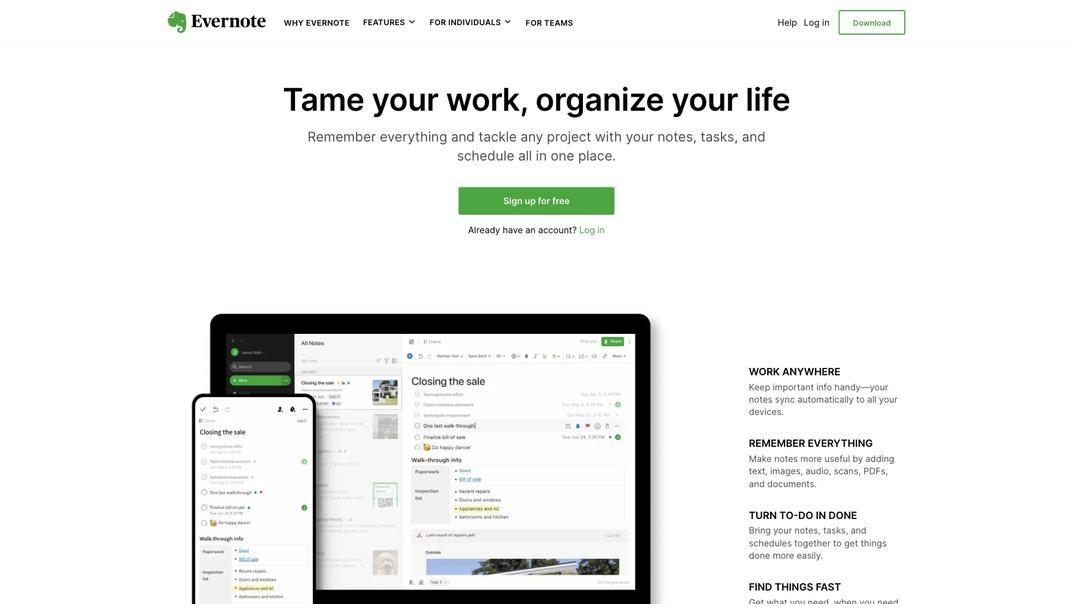 Task type: describe. For each thing, give the bounding box(es) containing it.
info
[[817, 381, 833, 392]]

easily.
[[797, 550, 824, 561]]

place.
[[579, 147, 617, 163]]

features
[[363, 17, 405, 27]]

notes, inside 'turn to-do in done bring your notes, tasks, and schedules together to get things done more easily.'
[[795, 525, 821, 536]]

work
[[750, 365, 780, 378]]

1 horizontal spatial done
[[829, 509, 858, 521]]

to inside 'turn to-do in done bring your notes, tasks, and schedules together to get things done more easily.'
[[834, 538, 842, 548]]

schedules
[[750, 538, 792, 548]]

in right the "help"
[[823, 17, 830, 28]]

tasks, inside 'turn to-do in done bring your notes, tasks, and schedules together to get things done more easily.'
[[824, 525, 849, 536]]

all inside remember everything and tackle any project with your notes, tasks, and schedule all in one place.
[[519, 147, 533, 163]]

tame
[[283, 80, 365, 118]]

schedule
[[457, 147, 515, 163]]

more inside remember everything make notes more useful by adding text, images, audio, scans, pdfs, and documents.
[[801, 453, 823, 464]]

get
[[845, 538, 859, 548]]

an
[[526, 224, 536, 235]]

tackle
[[479, 128, 517, 145]]

in right account?
[[598, 224, 605, 235]]

text,
[[750, 466, 768, 477]]

fast
[[816, 581, 842, 593]]

download link
[[839, 10, 906, 35]]

work,
[[446, 80, 528, 118]]

find
[[750, 581, 773, 593]]

0 horizontal spatial done
[[750, 550, 771, 561]]

sync
[[776, 394, 796, 405]]

important
[[773, 381, 815, 392]]

1 horizontal spatial log in link
[[805, 17, 830, 28]]

your inside 'turn to-do in done bring your notes, tasks, and schedules together to get things done more easily.'
[[774, 525, 793, 536]]

for teams
[[526, 18, 574, 27]]

notes inside work anywhere keep important info handy—your notes sync automatically to all your devices.
[[750, 394, 773, 405]]

useful
[[825, 453, 851, 464]]

turn to-do in done bring your notes, tasks, and schedules together to get things done more easily.
[[750, 509, 888, 561]]

do
[[799, 509, 814, 521]]

audio,
[[806, 466, 832, 477]]

tame your work, organize your life
[[283, 80, 791, 118]]

in inside remember everything and tackle any project with your notes, tasks, and schedule all in one place.
[[536, 147, 547, 163]]

life
[[746, 80, 791, 118]]

make
[[750, 453, 772, 464]]

sign up for free
[[504, 195, 570, 206]]

remember everything make notes more useful by adding text, images, audio, scans, pdfs, and documents.
[[750, 437, 895, 489]]

images,
[[771, 466, 804, 477]]

to inside work anywhere keep important info handy—your notes sync automatically to all your devices.
[[857, 394, 865, 405]]

for teams link
[[526, 17, 574, 28]]

documents.
[[768, 478, 818, 489]]

organize
[[536, 80, 665, 118]]

together
[[795, 538, 831, 548]]

all inside work anywhere keep important info handy—your notes sync automatically to all your devices.
[[868, 394, 877, 405]]

with
[[595, 128, 623, 145]]

individuals
[[449, 17, 501, 27]]

for individuals
[[430, 17, 501, 27]]

for
[[538, 195, 551, 206]]

for for for individuals
[[430, 17, 447, 27]]

for individuals button
[[430, 17, 513, 28]]

devices.
[[750, 406, 785, 417]]

0 horizontal spatial log in link
[[580, 224, 605, 235]]

why evernote
[[284, 18, 350, 27]]

keep
[[750, 381, 771, 392]]

account?
[[539, 224, 577, 235]]

download
[[854, 18, 892, 27]]

more inside 'turn to-do in done bring your notes, tasks, and schedules together to get things done more easily.'
[[773, 550, 795, 561]]

have
[[503, 224, 523, 235]]

free
[[553, 195, 570, 206]]

your inside work anywhere keep important info handy—your notes sync automatically to all your devices.
[[880, 394, 898, 405]]

0 horizontal spatial log
[[580, 224, 596, 235]]



Task type: vqa. For each thing, say whether or not it's contained in the screenshot.
the give
no



Task type: locate. For each thing, give the bounding box(es) containing it.
log right the "help"
[[805, 17, 820, 28]]

for left individuals
[[430, 17, 447, 27]]

help link
[[778, 17, 798, 28]]

for
[[430, 17, 447, 27], [526, 18, 543, 27]]

already
[[468, 224, 501, 235]]

notes,
[[658, 128, 697, 145], [795, 525, 821, 536]]

and inside 'turn to-do in done bring your notes, tasks, and schedules together to get things done more easily.'
[[851, 525, 867, 536]]

1 vertical spatial log
[[580, 224, 596, 235]]

to-
[[780, 509, 799, 521]]

remember for remember everything and tackle any project with your notes, tasks, and schedule all in one place.
[[308, 128, 376, 145]]

0 vertical spatial remember
[[308, 128, 376, 145]]

evernote ui on desktop and mobile image
[[168, 308, 705, 604]]

remember down tame
[[308, 128, 376, 145]]

everything for schedule
[[380, 128, 448, 145]]

done
[[829, 509, 858, 521], [750, 550, 771, 561]]

1 vertical spatial remember
[[750, 437, 806, 449]]

notes
[[750, 394, 773, 405], [775, 453, 799, 464]]

1 vertical spatial log in link
[[580, 224, 605, 235]]

1 horizontal spatial notes,
[[795, 525, 821, 536]]

for inside for individuals button
[[430, 17, 447, 27]]

everything
[[380, 128, 448, 145], [808, 437, 874, 449]]

up
[[525, 195, 536, 206]]

for left the teams
[[526, 18, 543, 27]]

1 vertical spatial to
[[834, 538, 842, 548]]

handy—your
[[835, 381, 889, 392]]

things
[[861, 538, 888, 548], [775, 581, 814, 593]]

tasks,
[[701, 128, 739, 145], [824, 525, 849, 536]]

log in link
[[805, 17, 830, 28], [580, 224, 605, 235]]

0 horizontal spatial remember
[[308, 128, 376, 145]]

0 horizontal spatial more
[[773, 550, 795, 561]]

0 horizontal spatial notes
[[750, 394, 773, 405]]

0 vertical spatial notes,
[[658, 128, 697, 145]]

pdfs,
[[864, 466, 889, 477]]

by
[[853, 453, 864, 464]]

1 horizontal spatial things
[[861, 538, 888, 548]]

in
[[823, 17, 830, 28], [536, 147, 547, 163], [598, 224, 605, 235], [816, 509, 827, 521]]

0 vertical spatial all
[[519, 147, 533, 163]]

0 vertical spatial to
[[857, 394, 865, 405]]

features button
[[363, 17, 417, 28]]

0 horizontal spatial for
[[430, 17, 447, 27]]

everything inside remember everything and tackle any project with your notes, tasks, and schedule all in one place.
[[380, 128, 448, 145]]

any
[[521, 128, 544, 145]]

notes, inside remember everything and tackle any project with your notes, tasks, and schedule all in one place.
[[658, 128, 697, 145]]

1 horizontal spatial notes
[[775, 453, 799, 464]]

1 horizontal spatial log
[[805, 17, 820, 28]]

in down any
[[536, 147, 547, 163]]

1 vertical spatial tasks,
[[824, 525, 849, 536]]

and down the text,
[[750, 478, 765, 489]]

for for for teams
[[526, 18, 543, 27]]

why evernote link
[[284, 17, 350, 28]]

project
[[547, 128, 592, 145]]

all down handy—your
[[868, 394, 877, 405]]

log in
[[805, 17, 830, 28]]

0 horizontal spatial tasks,
[[701, 128, 739, 145]]

and up get
[[851, 525, 867, 536]]

0 vertical spatial notes
[[750, 394, 773, 405]]

done down schedules
[[750, 550, 771, 561]]

1 horizontal spatial everything
[[808, 437, 874, 449]]

all down any
[[519, 147, 533, 163]]

remember for remember everything make notes more useful by adding text, images, audio, scans, pdfs, and documents.
[[750, 437, 806, 449]]

0 vertical spatial things
[[861, 538, 888, 548]]

1 horizontal spatial to
[[857, 394, 865, 405]]

in inside 'turn to-do in done bring your notes, tasks, and schedules together to get things done more easily.'
[[816, 509, 827, 521]]

everything for scans,
[[808, 437, 874, 449]]

more up audio,
[[801, 453, 823, 464]]

your
[[372, 80, 439, 118], [672, 80, 739, 118], [626, 128, 654, 145], [880, 394, 898, 405], [774, 525, 793, 536]]

automatically
[[798, 394, 854, 405]]

teams
[[545, 18, 574, 27]]

tasks, inside remember everything and tackle any project with your notes, tasks, and schedule all in one place.
[[701, 128, 739, 145]]

1 vertical spatial notes
[[775, 453, 799, 464]]

in right the do
[[816, 509, 827, 521]]

help
[[778, 17, 798, 28]]

things right get
[[861, 538, 888, 548]]

1 horizontal spatial more
[[801, 453, 823, 464]]

work anywhere keep important info handy—your notes sync automatically to all your devices.
[[750, 365, 898, 417]]

things inside 'turn to-do in done bring your notes, tasks, and schedules together to get things done more easily.'
[[861, 538, 888, 548]]

1 vertical spatial things
[[775, 581, 814, 593]]

more down schedules
[[773, 550, 795, 561]]

0 vertical spatial more
[[801, 453, 823, 464]]

everything inside remember everything make notes more useful by adding text, images, audio, scans, pdfs, and documents.
[[808, 437, 874, 449]]

0 horizontal spatial everything
[[380, 128, 448, 145]]

0 horizontal spatial notes,
[[658, 128, 697, 145]]

and down life
[[742, 128, 766, 145]]

log
[[805, 17, 820, 28], [580, 224, 596, 235]]

sign up for free link
[[459, 187, 615, 215]]

one
[[551, 147, 575, 163]]

notes up 'images,'
[[775, 453, 799, 464]]

and up schedule
[[451, 128, 475, 145]]

1 vertical spatial all
[[868, 394, 877, 405]]

already have an account? log in
[[468, 224, 605, 235]]

remember
[[308, 128, 376, 145], [750, 437, 806, 449]]

things right find on the bottom
[[775, 581, 814, 593]]

to left get
[[834, 538, 842, 548]]

1 vertical spatial more
[[773, 550, 795, 561]]

all
[[519, 147, 533, 163], [868, 394, 877, 405]]

turn
[[750, 509, 778, 521]]

1 horizontal spatial all
[[868, 394, 877, 405]]

0 vertical spatial log
[[805, 17, 820, 28]]

to
[[857, 394, 865, 405], [834, 538, 842, 548]]

0 horizontal spatial to
[[834, 538, 842, 548]]

0 vertical spatial log in link
[[805, 17, 830, 28]]

to down handy—your
[[857, 394, 865, 405]]

for inside for teams link
[[526, 18, 543, 27]]

bring
[[750, 525, 772, 536]]

0 vertical spatial everything
[[380, 128, 448, 145]]

0 vertical spatial tasks,
[[701, 128, 739, 145]]

remember up "make"
[[750, 437, 806, 449]]

scans,
[[835, 466, 862, 477]]

remember inside remember everything make notes more useful by adding text, images, audio, scans, pdfs, and documents.
[[750, 437, 806, 449]]

notes inside remember everything make notes more useful by adding text, images, audio, scans, pdfs, and documents.
[[775, 453, 799, 464]]

and
[[451, 128, 475, 145], [742, 128, 766, 145], [750, 478, 765, 489], [851, 525, 867, 536]]

0 vertical spatial done
[[829, 509, 858, 521]]

0 horizontal spatial things
[[775, 581, 814, 593]]

adding
[[866, 453, 895, 464]]

1 horizontal spatial remember
[[750, 437, 806, 449]]

1 horizontal spatial for
[[526, 18, 543, 27]]

find things fast
[[750, 581, 842, 593]]

evernote logo image
[[168, 11, 266, 33]]

sign
[[504, 195, 523, 206]]

log right account?
[[580, 224, 596, 235]]

remember inside remember everything and tackle any project with your notes, tasks, and schedule all in one place.
[[308, 128, 376, 145]]

notes down keep on the bottom
[[750, 394, 773, 405]]

anywhere
[[783, 365, 841, 378]]

log in link right account?
[[580, 224, 605, 235]]

1 horizontal spatial tasks,
[[824, 525, 849, 536]]

evernote
[[306, 18, 350, 27]]

log in link right the "help"
[[805, 17, 830, 28]]

1 vertical spatial done
[[750, 550, 771, 561]]

0 horizontal spatial all
[[519, 147, 533, 163]]

why
[[284, 18, 304, 27]]

remember everything and tackle any project with your notes, tasks, and schedule all in one place.
[[308, 128, 766, 163]]

1 vertical spatial everything
[[808, 437, 874, 449]]

1 vertical spatial notes,
[[795, 525, 821, 536]]

your inside remember everything and tackle any project with your notes, tasks, and schedule all in one place.
[[626, 128, 654, 145]]

more
[[801, 453, 823, 464], [773, 550, 795, 561]]

and inside remember everything make notes more useful by adding text, images, audio, scans, pdfs, and documents.
[[750, 478, 765, 489]]

done up get
[[829, 509, 858, 521]]



